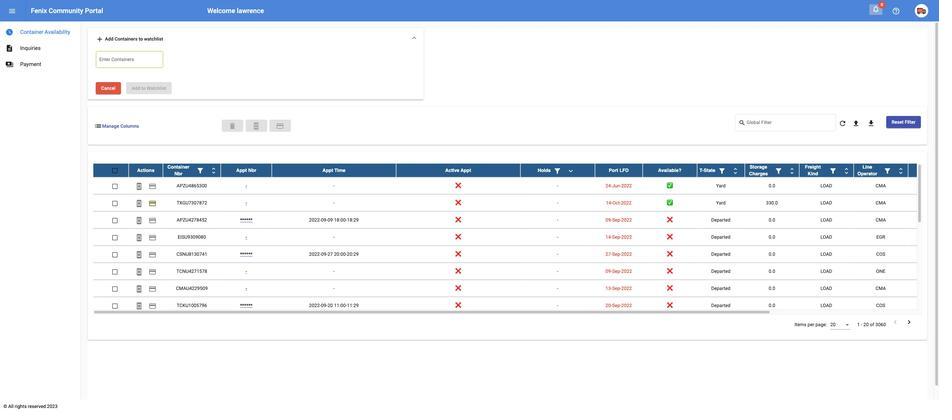 Task type: locate. For each thing, give the bounding box(es) containing it.
filter_alt button left keyboard_arrow_down
[[551, 164, 564, 178]]

to inside button
[[141, 86, 145, 91]]

7 0.0 from the top
[[769, 304, 775, 309]]

unfold_more
[[210, 167, 218, 175], [731, 167, 740, 175], [788, 167, 796, 175], [843, 167, 851, 175], [897, 167, 905, 175]]

payment for csnu8130741
[[149, 251, 157, 259]]

2022- left 09
[[309, 218, 321, 223]]

3 cell from the top
[[908, 212, 939, 229]]

6 filter_alt button from the left
[[881, 164, 894, 178]]

no color image inside keyboard_arrow_down button
[[567, 167, 575, 175]]

navigate_next
[[905, 319, 913, 327]]

departed for apzu4278452
[[711, 218, 731, 223]]

no color image containing file_upload
[[852, 119, 860, 128]]

2022- left 27
[[309, 252, 321, 258]]

filter_alt button for holds
[[551, 164, 564, 178]]

1 filter_alt from the left
[[196, 167, 204, 175]]

7 load from the top
[[821, 286, 832, 292]]

1 - link from the top
[[246, 184, 247, 189]]

active appt
[[445, 168, 471, 174]]

no color image containing menu
[[8, 7, 16, 15]]

sep- for eisu9309080
[[612, 235, 621, 240]]

****** link for csnu8130741
[[240, 252, 253, 258]]

1 horizontal spatial appt
[[322, 168, 333, 174]]

filter_alt right storage charges
[[775, 167, 783, 175]]

container inside navigation
[[20, 29, 43, 35]]

09-sep-2022 up 14-sep-2022
[[606, 218, 632, 223]]

1 09-sep-2022 from the top
[[606, 218, 632, 223]]

4 cell from the top
[[908, 229, 939, 246]]

0 horizontal spatial nbr
[[174, 171, 182, 177]]

2022- left 11:00-
[[309, 304, 321, 309]]

book_online for tcku1005796
[[135, 303, 143, 311]]

20 for 1
[[864, 323, 869, 328]]

1 vertical spatial to
[[141, 86, 145, 91]]

delete image
[[228, 122, 236, 130]]

1 row from the top
[[93, 164, 939, 178]]

© all rights reserved 2023
[[3, 405, 58, 410]]

Global Watchlist Filter field
[[747, 121, 832, 127]]

sep- down 14-sep-2022
[[612, 252, 621, 258]]

no color image containing help_outline
[[892, 7, 900, 15]]

2 ****** from the top
[[240, 252, 253, 258]]

load for tcnu4271578
[[821, 269, 832, 275]]

filter_alt right holds
[[553, 167, 561, 175]]

20 left 11:00-
[[328, 304, 333, 309]]

cos
[[876, 252, 885, 258], [876, 304, 885, 309]]

apzu4278452
[[177, 218, 207, 223]]

2 0.0 from the top
[[769, 218, 775, 223]]

4 unfold_more from the left
[[843, 167, 851, 175]]

1 cell from the top
[[908, 178, 939, 195]]

14- down 24-
[[606, 201, 613, 206]]

3 0.0 from the top
[[769, 235, 775, 240]]

sep-
[[612, 218, 621, 223], [612, 235, 621, 240], [612, 252, 621, 258], [612, 269, 621, 275], [612, 286, 621, 292], [612, 304, 621, 309]]

2023
[[47, 405, 58, 410]]

2022 down lfd
[[621, 184, 632, 189]]

txgu7307872
[[177, 201, 207, 206]]

per
[[808, 323, 814, 328]]

no color image containing add
[[96, 35, 104, 43]]

cell for apzu4865300
[[908, 178, 939, 195]]

5 - link from the top
[[246, 286, 247, 292]]

- link for txgu7307872
[[246, 201, 247, 206]]

2 cell from the top
[[908, 195, 939, 212]]

help_outline
[[892, 7, 900, 15]]

3 ****** link from the top
[[240, 304, 253, 309]]

nbr for container nbr
[[174, 171, 182, 177]]

filter_alt button for t-state
[[715, 164, 729, 178]]

filter_alt
[[196, 167, 204, 175], [553, 167, 561, 175], [718, 167, 726, 175], [775, 167, 783, 175], [829, 167, 837, 175], [884, 167, 892, 175]]

09- left 11:00-
[[321, 304, 328, 309]]

payment button for apzu4278452
[[146, 214, 159, 227]]

09- for 2022-09-09 18:00-18:29
[[321, 218, 328, 223]]

list manage columns
[[94, 122, 139, 130]]

no color image containing payment
[[149, 251, 157, 259]]

0 horizontal spatial container
[[20, 29, 43, 35]]

5 unfold_more from the left
[[897, 167, 905, 175]]

8 load from the top
[[821, 304, 832, 309]]

2 horizontal spatial appt
[[461, 168, 471, 174]]

7 cell from the top
[[908, 281, 939, 297]]

row containing filter_alt
[[93, 164, 939, 178]]

no color image for filter_alt popup button associated with storage charges
[[775, 167, 783, 175]]

unfold_more button for freight kind
[[840, 164, 853, 178]]

09- left 18:00- on the bottom left of page
[[321, 218, 328, 223]]

no color image containing keyboard_arrow_down
[[567, 167, 575, 175]]

cos up 3060 at right bottom
[[876, 304, 885, 309]]

1 vertical spatial 09-sep-2022
[[606, 269, 632, 275]]

book_online button for apzu4865300
[[132, 180, 146, 193]]

5 departed from the top
[[711, 286, 731, 292]]

filter_alt button right t-
[[715, 164, 729, 178]]

1 horizontal spatial 20
[[830, 323, 836, 328]]

1 vertical spatial 2022-
[[309, 252, 321, 258]]

2 yard from the top
[[716, 201, 726, 206]]

no color image for unfold_more button associated with line operator
[[897, 167, 905, 175]]

tcku1005796
[[177, 304, 207, 309]]

description
[[5, 44, 13, 52]]

4 filter_alt from the left
[[775, 167, 783, 175]]

no color image inside navigate_before button
[[891, 319, 899, 327]]

sep- down oct-
[[612, 218, 621, 223]]

2 appt from the left
[[322, 168, 333, 174]]

no color image inside help_outline popup button
[[892, 7, 900, 15]]

******
[[240, 218, 253, 223], [240, 252, 253, 258], [240, 304, 253, 309]]

1 vertical spatial add
[[132, 86, 140, 91]]

load for apzu4865300
[[821, 184, 832, 189]]

container
[[20, 29, 43, 35], [167, 165, 189, 170]]

****** link
[[240, 218, 253, 223], [240, 252, 253, 258], [240, 304, 253, 309]]

no color image inside "navigate_next" button
[[905, 319, 913, 327]]

1 load from the top
[[821, 184, 832, 189]]

14-sep-2022
[[606, 235, 632, 240]]

no color image for 'book_online' button related to tcnu4271578
[[135, 268, 143, 276]]

4 unfold_more button from the left
[[840, 164, 853, 178]]

no color image containing search
[[739, 119, 747, 127]]

welcome
[[207, 7, 235, 15]]

4 column header from the left
[[745, 164, 799, 178]]

0.0 for tcnu4271578
[[769, 269, 775, 275]]

09- for 2022-09-27 20:00-20:29
[[321, 252, 328, 258]]

0 vertical spatial yard
[[716, 184, 726, 189]]

add right the add
[[105, 36, 113, 42]]

1 vertical spatial ****** link
[[240, 252, 253, 258]]

no color image containing unfold_more
[[731, 167, 740, 175]]

1 0.0 from the top
[[769, 184, 775, 189]]

5 filter_alt from the left
[[829, 167, 837, 175]]

filter_alt button right freight kind
[[826, 164, 840, 178]]

book_online for txgu7307872
[[135, 200, 143, 208]]

4 - link from the top
[[246, 269, 247, 275]]

load for tcku1005796
[[821, 304, 832, 309]]

- link for cmau4229509
[[246, 286, 247, 292]]

filter_alt button for storage charges
[[772, 164, 785, 178]]

0 vertical spatial add
[[105, 36, 113, 42]]

no color image
[[872, 5, 880, 13], [8, 7, 16, 15], [892, 7, 900, 15], [96, 35, 104, 43], [739, 119, 747, 127], [276, 122, 284, 130], [196, 167, 204, 175], [718, 167, 726, 175], [731, 167, 740, 175], [829, 167, 837, 175], [135, 183, 143, 191], [149, 183, 157, 191], [135, 200, 143, 208], [149, 200, 157, 208], [135, 217, 143, 225], [149, 217, 157, 225], [135, 234, 143, 242], [149, 234, 157, 242], [149, 268, 157, 276], [135, 285, 143, 294], [149, 285, 157, 294], [135, 303, 143, 311], [149, 303, 157, 311]]

2 horizontal spatial 20
[[864, 323, 869, 328]]

None text field
[[99, 57, 160, 64]]

3 - link from the top
[[246, 235, 247, 240]]

1 cma from the top
[[876, 184, 886, 189]]

of
[[870, 323, 874, 328]]

reset
[[892, 120, 904, 125]]

no color image inside notifications_none popup button
[[872, 5, 880, 13]]

no color image for apzu4865300 'book_online' button
[[135, 183, 143, 191]]

no color image inside refresh 'button'
[[839, 119, 847, 128]]

1 sep- from the top
[[612, 218, 621, 223]]

3 departed from the top
[[711, 252, 731, 258]]

book_online for csnu8130741
[[135, 251, 143, 259]]

2022 for tcku1005796
[[621, 304, 632, 309]]

cell for cmau4229509
[[908, 281, 939, 297]]

filter_alt button
[[194, 164, 207, 178], [551, 164, 564, 178], [715, 164, 729, 178], [772, 164, 785, 178], [826, 164, 840, 178], [881, 164, 894, 178]]

load
[[821, 184, 832, 189], [821, 201, 832, 206], [821, 218, 832, 223], [821, 235, 832, 240], [821, 252, 832, 258], [821, 269, 832, 275], [821, 286, 832, 292], [821, 304, 832, 309]]

load for apzu4278452
[[821, 218, 832, 223]]

1 unfold_more from the left
[[210, 167, 218, 175]]

18:29
[[347, 218, 359, 223]]

state
[[704, 168, 715, 174]]

11:29
[[347, 304, 359, 309]]

cell for csnu8130741
[[908, 246, 939, 263]]

2022 up 27-sep-2022
[[621, 235, 632, 240]]

09-sep-2022 for one
[[606, 269, 632, 275]]

cell for eisu9309080
[[908, 229, 939, 246]]

****** for apzu4278452
[[240, 218, 253, 223]]

navigation containing watch_later
[[0, 22, 81, 73]]

3 unfold_more button from the left
[[785, 164, 799, 178]]

0 vertical spatial 2022-
[[309, 218, 321, 223]]

lawrence
[[237, 7, 264, 15]]

notifications_none button
[[869, 4, 883, 15]]

no color image containing description
[[5, 44, 13, 52]]

3 filter_alt button from the left
[[715, 164, 729, 178]]

to
[[139, 36, 143, 42], [141, 86, 145, 91]]

column header
[[163, 164, 221, 178], [520, 164, 595, 178], [697, 164, 745, 178], [745, 164, 799, 178], [799, 164, 854, 178], [854, 164, 908, 178], [908, 164, 939, 178]]

filter_alt up apzu4865300
[[196, 167, 204, 175]]

no color image containing file_download
[[867, 119, 875, 128]]

4 departed from the top
[[711, 269, 731, 275]]

4 filter_alt button from the left
[[772, 164, 785, 178]]

2022 right 27-
[[621, 252, 632, 258]]

2 09-sep-2022 from the top
[[606, 269, 632, 275]]

manage
[[102, 124, 119, 129]]

no color image containing navigate_next
[[905, 319, 913, 327]]

0 vertical spatial ******
[[240, 218, 253, 223]]

2022 down 27-sep-2022
[[621, 269, 632, 275]]

3 ****** from the top
[[240, 304, 253, 309]]

no color image inside menu button
[[8, 7, 16, 15]]

24-jun-2022
[[606, 184, 632, 189]]

18:00-
[[334, 218, 347, 223]]

book_online for apzu4278452
[[135, 217, 143, 225]]

2022 right the 20-
[[621, 304, 632, 309]]

2 column header from the left
[[520, 164, 595, 178]]

3 unfold_more from the left
[[788, 167, 796, 175]]

actions
[[137, 168, 154, 174]]

row
[[93, 164, 939, 178], [93, 178, 939, 195], [93, 195, 939, 212], [93, 212, 939, 229], [93, 229, 939, 246], [93, 246, 939, 264], [93, 264, 939, 281], [93, 281, 939, 298], [93, 298, 939, 315]]

0 horizontal spatial appt
[[236, 168, 247, 174]]

no color image for keyboard_arrow_down button
[[567, 167, 575, 175]]

container availability
[[20, 29, 70, 35]]

navigate_before button
[[889, 319, 901, 328]]

no color image for notifications_none popup button
[[872, 5, 880, 13]]

sep- up 27-sep-2022
[[612, 235, 621, 240]]

1 ****** link from the top
[[240, 218, 253, 223]]

load for cmau4229509
[[821, 286, 832, 292]]

payment button for csnu8130741
[[146, 248, 159, 262]]

tcnu4271578
[[177, 269, 207, 275]]

nbr inside column header
[[248, 168, 256, 174]]

1 vertical spatial ******
[[240, 252, 253, 258]]

container up inquiries
[[20, 29, 43, 35]]

departed for tcku1005796
[[711, 304, 731, 309]]

no color image containing refresh
[[839, 119, 847, 128]]

1 horizontal spatial container
[[167, 165, 189, 170]]

3 load from the top
[[821, 218, 832, 223]]

0 horizontal spatial add
[[105, 36, 113, 42]]

2 - link from the top
[[246, 201, 247, 206]]

1 horizontal spatial add
[[132, 86, 140, 91]]

20 inside row
[[328, 304, 333, 309]]

3 2022- from the top
[[309, 304, 321, 309]]

6 cell from the top
[[908, 264, 939, 280]]

container up apzu4865300
[[167, 165, 189, 170]]

20-
[[606, 304, 612, 309]]

cos down egr
[[876, 252, 885, 258]]

keyboard_arrow_down
[[567, 167, 575, 175]]

09-sep-2022 down 27-sep-2022
[[606, 269, 632, 275]]

1 yard from the top
[[716, 184, 726, 189]]

20
[[328, 304, 333, 309], [830, 323, 836, 328], [864, 323, 869, 328]]

6 filter_alt from the left
[[884, 167, 892, 175]]

add add containers to watchlist
[[96, 35, 163, 43]]

filter_alt button right line operator
[[881, 164, 894, 178]]

1 2022- from the top
[[309, 218, 321, 223]]

columns
[[120, 124, 139, 129]]

filter_alt button right storage charges
[[772, 164, 785, 178]]

0 vertical spatial ✅
[[667, 184, 673, 189]]

0.0 for tcku1005796
[[769, 304, 775, 309]]

cos for 27-sep-2022
[[876, 252, 885, 258]]

20 right page:
[[830, 323, 836, 328]]

sep- up 20-sep-2022 in the right bottom of the page
[[612, 286, 621, 292]]

0 vertical spatial cos
[[876, 252, 885, 258]]

reserved
[[28, 405, 46, 410]]

2 filter_alt button from the left
[[551, 164, 564, 178]]

5 column header from the left
[[799, 164, 854, 178]]

6 0.0 from the top
[[769, 286, 775, 292]]

2 ****** link from the top
[[240, 252, 253, 258]]

1 departed from the top
[[711, 218, 731, 223]]

27
[[328, 252, 333, 258]]

2 vertical spatial ******
[[240, 304, 253, 309]]

book_online button for eisu9309080
[[132, 231, 146, 244]]

book_online button for tcku1005796
[[132, 300, 146, 313]]

active appt column header
[[396, 164, 520, 178]]

20 left of on the right
[[864, 323, 869, 328]]

no color image for payment button for tcku1005796
[[149, 303, 157, 311]]

book_online for eisu9309080
[[135, 234, 143, 242]]

filter_alt right state
[[718, 167, 726, 175]]

book_online for cmau4229509
[[135, 285, 143, 294]]

0 vertical spatial 09-sep-2022
[[606, 218, 632, 223]]

1 filter_alt button from the left
[[194, 164, 207, 178]]

actions column header
[[129, 164, 163, 178]]

no color image for 'book_online' button related to txgu7307872
[[135, 200, 143, 208]]

2 load from the top
[[821, 201, 832, 206]]

5 cell from the top
[[908, 246, 939, 263]]

payment for tcku1005796
[[149, 303, 157, 311]]

1 vertical spatial yard
[[716, 201, 726, 206]]

4 cma from the top
[[876, 286, 886, 292]]

09- left 20:00-
[[321, 252, 328, 258]]

2 vertical spatial 2022-
[[309, 304, 321, 309]]

inquiries
[[20, 45, 41, 51]]

5 row from the top
[[93, 229, 939, 246]]

departed for tcnu4271578
[[711, 269, 731, 275]]

1 cos from the top
[[876, 252, 885, 258]]

no color image for unfold_more button for storage charges
[[788, 167, 796, 175]]

filter_alt for storage charges
[[775, 167, 783, 175]]

1 vertical spatial cos
[[876, 304, 885, 309]]

0 vertical spatial ****** link
[[240, 218, 253, 223]]

no color image containing notifications_none
[[872, 5, 880, 13]]

no color image for cmau4229509 payment button
[[149, 285, 157, 294]]

0 vertical spatial 14-
[[606, 201, 613, 206]]

5 0.0 from the top
[[769, 269, 775, 275]]

file_download button
[[865, 116, 878, 130]]

6 departed from the top
[[711, 304, 731, 309]]

- link
[[246, 184, 247, 189], [246, 201, 247, 206], [246, 235, 247, 240], [246, 269, 247, 275], [246, 286, 247, 292]]

add inside add add containers to watchlist
[[105, 36, 113, 42]]

5 filter_alt button from the left
[[826, 164, 840, 178]]

09- for 2022-09-20 11:00-11:29
[[321, 304, 328, 309]]

3 cma from the top
[[876, 218, 886, 223]]

no color image inside payment button
[[149, 251, 157, 259]]

1 vertical spatial 14-
[[606, 235, 612, 240]]

2 cma from the top
[[876, 201, 886, 206]]

port lfd column header
[[595, 164, 643, 178]]

1 vertical spatial ✅
[[667, 201, 673, 206]]

items per page:
[[795, 323, 827, 328]]

no color image
[[5, 28, 13, 36], [5, 44, 13, 52], [5, 60, 13, 69], [839, 119, 847, 128], [852, 119, 860, 128], [867, 119, 875, 128], [94, 122, 102, 130], [252, 122, 260, 130], [210, 167, 218, 175], [553, 167, 561, 175], [567, 167, 575, 175], [775, 167, 783, 175], [788, 167, 796, 175], [843, 167, 851, 175], [884, 167, 892, 175], [897, 167, 905, 175], [135, 251, 143, 259], [149, 251, 157, 259], [135, 268, 143, 276], [891, 319, 899, 327], [905, 319, 913, 327]]

2022 down 24-jun-2022
[[621, 201, 632, 206]]

no color image inside unfold_more button
[[731, 167, 740, 175]]

2022 for apzu4865300
[[621, 184, 632, 189]]

add to watchlist button
[[126, 82, 172, 95]]

no color image inside file_download button
[[867, 119, 875, 128]]

2 2022- from the top
[[309, 252, 321, 258]]

4 sep- from the top
[[612, 269, 621, 275]]

kind
[[808, 171, 818, 177]]

-
[[246, 184, 247, 189], [333, 184, 335, 189], [557, 184, 558, 189], [246, 201, 247, 206], [333, 201, 335, 206], [557, 201, 558, 206], [557, 218, 558, 223], [246, 235, 247, 240], [333, 235, 335, 240], [557, 235, 558, 240], [557, 252, 558, 258], [246, 269, 247, 275], [333, 269, 335, 275], [557, 269, 558, 275], [246, 286, 247, 292], [333, 286, 335, 292], [557, 286, 558, 292], [557, 304, 558, 309], [861, 323, 862, 328]]

no color image for 'book_online' button associated with eisu9309080
[[135, 234, 143, 242]]

6 load from the top
[[821, 269, 832, 275]]

14- up 27-
[[606, 235, 612, 240]]

3 sep- from the top
[[612, 252, 621, 258]]

2 sep- from the top
[[612, 235, 621, 240]]

no color image for "navigate_next" button
[[905, 319, 913, 327]]

container nbr
[[167, 165, 189, 177]]

1 unfold_more button from the left
[[207, 164, 220, 178]]

eisu9309080
[[178, 235, 206, 240]]

t-
[[700, 168, 704, 174]]

payment for apzu4278452
[[149, 217, 157, 225]]

14- for oct-
[[606, 201, 613, 206]]

file_download
[[867, 119, 875, 128]]

rights
[[15, 405, 27, 410]]

sep- down 13-sep-2022 on the right of the page
[[612, 304, 621, 309]]

20 for 2022-
[[328, 304, 333, 309]]

no color image for cmau4229509 'book_online' button
[[135, 285, 143, 294]]

appt nbr column header
[[221, 164, 272, 178]]

no color image for payment button corresponding to eisu9309080
[[149, 234, 157, 242]]

1 ✅ from the top
[[667, 184, 673, 189]]

2 vertical spatial ****** link
[[240, 304, 253, 309]]

cell
[[908, 178, 939, 195], [908, 195, 939, 212], [908, 212, 939, 229], [908, 229, 939, 246], [908, 246, 939, 263], [908, 264, 939, 280], [908, 281, 939, 297], [908, 298, 939, 315]]

yard
[[716, 184, 726, 189], [716, 201, 726, 206]]

no color image containing navigate_before
[[891, 319, 899, 327]]

0.0
[[769, 184, 775, 189], [769, 218, 775, 223], [769, 235, 775, 240], [769, 252, 775, 258], [769, 269, 775, 275], [769, 286, 775, 292], [769, 304, 775, 309]]

navigation
[[0, 22, 81, 73]]

no color image inside "file_upload" button
[[852, 119, 860, 128]]

6 sep- from the top
[[612, 304, 621, 309]]

book_online button
[[246, 120, 267, 132], [132, 180, 146, 193], [132, 197, 146, 210], [132, 214, 146, 227], [132, 231, 146, 244], [132, 248, 146, 262], [132, 265, 146, 279], [132, 282, 146, 296], [132, 300, 146, 313]]

1 ****** from the top
[[240, 218, 253, 223]]

grid containing filter_alt
[[93, 164, 939, 315]]

2 ✅ from the top
[[667, 201, 673, 206]]

8 cell from the top
[[908, 298, 939, 315]]

filter_alt right freight kind
[[829, 167, 837, 175]]

2 unfold_more button from the left
[[729, 164, 742, 178]]

2022 right 13-
[[621, 286, 632, 292]]

payment button for apzu4865300
[[146, 180, 159, 193]]

2022 for txgu7307872
[[621, 201, 632, 206]]

grid
[[93, 164, 939, 315]]

no color image for "file_upload" button
[[852, 119, 860, 128]]

notifications_none
[[872, 5, 880, 13]]

1 column header from the left
[[163, 164, 221, 178]]

1 horizontal spatial nbr
[[248, 168, 256, 174]]

1 vertical spatial container
[[167, 165, 189, 170]]

20:00-
[[334, 252, 347, 258]]

2022-09-09 18:00-18:29
[[309, 218, 359, 223]]

09
[[328, 218, 333, 223]]

1 appt from the left
[[236, 168, 247, 174]]

5 sep- from the top
[[612, 286, 621, 292]]

5 load from the top
[[821, 252, 832, 258]]

4 load from the top
[[821, 235, 832, 240]]

no color image for payment button corresponding to txgu7307872
[[149, 200, 157, 208]]

2022 up 14-sep-2022
[[621, 218, 632, 223]]

watch_later
[[5, 28, 13, 36]]

4 0.0 from the top
[[769, 252, 775, 258]]

0 vertical spatial container
[[20, 29, 43, 35]]

sep- down 27-sep-2022
[[612, 269, 621, 275]]

add
[[105, 36, 113, 42], [132, 86, 140, 91]]

freight
[[805, 165, 821, 170]]

csnu8130741
[[176, 252, 207, 258]]

0 vertical spatial to
[[139, 36, 143, 42]]

add left watchlist
[[132, 86, 140, 91]]

5 unfold_more button from the left
[[894, 164, 908, 178]]

2 cos from the top
[[876, 304, 885, 309]]

reset filter
[[892, 120, 916, 125]]

filter_alt button up apzu4865300
[[194, 164, 207, 178]]

0 horizontal spatial 20
[[328, 304, 333, 309]]

cma
[[876, 184, 886, 189], [876, 201, 886, 206], [876, 218, 886, 223], [876, 286, 886, 292]]

no color image containing payments
[[5, 60, 13, 69]]

filter_alt right line operator
[[884, 167, 892, 175]]

nbr inside container nbr
[[174, 171, 182, 177]]

appt inside "column header"
[[322, 168, 333, 174]]

items
[[795, 323, 807, 328]]



Task type: describe. For each thing, give the bounding box(es) containing it.
active
[[445, 168, 459, 174]]

cell for txgu7307872
[[908, 195, 939, 212]]

3 column header from the left
[[697, 164, 745, 178]]

storage charges
[[749, 165, 768, 177]]

container for nbr
[[167, 165, 189, 170]]

no color image for holds filter_alt popup button
[[553, 167, 561, 175]]

appt for appt time
[[322, 168, 333, 174]]

2022 for tcnu4271578
[[621, 269, 632, 275]]

3 appt from the left
[[461, 168, 471, 174]]

6 column header from the left
[[854, 164, 908, 178]]

3060
[[875, 323, 886, 328]]

holds filter_alt
[[538, 167, 561, 175]]

no color image containing list
[[94, 122, 102, 130]]

no color image for apzu4278452 'book_online' button
[[135, 217, 143, 225]]

6 row from the top
[[93, 246, 939, 264]]

file_upload
[[852, 119, 860, 128]]

payment for apzu4865300
[[149, 183, 157, 191]]

2022-09-20 11:00-11:29
[[309, 304, 359, 309]]

file_upload button
[[849, 116, 863, 130]]

port lfd
[[609, 168, 629, 174]]

- link for apzu4865300
[[246, 184, 247, 189]]

sep- for apzu4278452
[[612, 218, 621, 223]]

refresh button
[[836, 116, 849, 130]]

filter
[[905, 120, 916, 125]]

cmau4229509
[[176, 286, 208, 292]]

cma for 14-oct-2022
[[876, 201, 886, 206]]

departed for csnu8130741
[[711, 252, 731, 258]]

2 row from the top
[[93, 178, 939, 195]]

port
[[609, 168, 618, 174]]

delete
[[228, 122, 236, 130]]

cma for 24-jun-2022
[[876, 184, 886, 189]]

20:29
[[347, 252, 359, 258]]

to inside add add containers to watchlist
[[139, 36, 143, 42]]

filter_alt for container nbr
[[196, 167, 204, 175]]

operator
[[857, 171, 877, 177]]

load for txgu7307872
[[821, 201, 832, 206]]

search
[[739, 120, 746, 127]]

no color image for csnu8130741's payment button
[[149, 251, 157, 259]]

containers
[[115, 36, 138, 42]]

payment button for cmau4229509
[[146, 282, 159, 296]]

unfold_more for storage charges
[[788, 167, 796, 175]]

no color image for 'book_online' button related to tcku1005796
[[135, 303, 143, 311]]

4 row from the top
[[93, 212, 939, 229]]

no color image for line operator filter_alt popup button
[[884, 167, 892, 175]]

0.0 for apzu4278452
[[769, 218, 775, 223]]

nbr for appt nbr
[[248, 168, 256, 174]]

keyboard_arrow_down button
[[564, 164, 578, 178]]

available?
[[658, 168, 682, 174]]

no color image for payment button related to tcnu4271578
[[149, 268, 157, 276]]

lfd
[[620, 168, 629, 174]]

book_online button for tcnu4271578
[[132, 265, 146, 279]]

filter_alt for freight kind
[[829, 167, 837, 175]]

0.0 for apzu4865300
[[769, 184, 775, 189]]

payment for tcnu4271578
[[149, 268, 157, 276]]

menu button
[[5, 4, 19, 17]]

cma for 09-sep-2022
[[876, 218, 886, 223]]

11:00-
[[334, 304, 347, 309]]

27-sep-2022
[[606, 252, 632, 258]]

unfold_more for freight kind
[[843, 167, 851, 175]]

payments
[[5, 60, 13, 69]]

fenix community portal
[[31, 7, 103, 15]]

2022- for 2022-09-09 18:00-18:29
[[309, 218, 321, 223]]

14-oct-2022
[[606, 201, 632, 206]]

330.0
[[766, 201, 778, 206]]

no color image for navigate_before button at the bottom
[[891, 319, 899, 327]]

add inside button
[[132, 86, 140, 91]]

one
[[876, 269, 885, 275]]

8 row from the top
[[93, 281, 939, 298]]

****** for csnu8130741
[[240, 252, 253, 258]]

departed for cmau4229509
[[711, 286, 731, 292]]

no color image for filter_alt popup button associated with t-state
[[718, 167, 726, 175]]

unfold_more button for line operator
[[894, 164, 908, 178]]

0.0 for cmau4229509
[[769, 286, 775, 292]]

3 filter_alt from the left
[[718, 167, 726, 175]]

book_online for apzu4865300
[[135, 183, 143, 191]]

09- down 27-
[[606, 269, 612, 275]]

3 row from the top
[[93, 195, 939, 212]]

7 column header from the left
[[908, 164, 939, 178]]

****** link for apzu4278452
[[240, 218, 253, 223]]

delete button
[[222, 120, 243, 132]]

payment button for eisu9309080
[[146, 231, 159, 244]]

navigate_before
[[891, 319, 899, 327]]

2022 for csnu8130741
[[621, 252, 632, 258]]

book_online button for apzu4278452
[[132, 214, 146, 227]]

unfold_more button for container nbr
[[207, 164, 220, 178]]

available? column header
[[643, 164, 697, 178]]

no color image for menu button
[[8, 7, 16, 15]]

help_outline button
[[889, 4, 903, 17]]

holds
[[538, 168, 551, 174]]

payment
[[20, 61, 41, 68]]

all
[[8, 405, 14, 410]]

09- down 14-oct-2022
[[606, 218, 612, 223]]

- link for eisu9309080
[[246, 235, 247, 240]]

add
[[96, 35, 104, 43]]

refresh
[[839, 119, 847, 128]]

13-sep-2022
[[606, 286, 632, 292]]

14- for sep-
[[606, 235, 612, 240]]

no color image for payment button corresponding to apzu4865300
[[149, 183, 157, 191]]

unfold_more button for storage charges
[[785, 164, 799, 178]]

fenix
[[31, 7, 47, 15]]

watchlist
[[144, 36, 163, 42]]

apzu4865300
[[177, 184, 207, 189]]

no color image for unfold_more button associated with container nbr
[[210, 167, 218, 175]]

cma for 13-sep-2022
[[876, 286, 886, 292]]

sep- for cmau4229509
[[612, 286, 621, 292]]

cancel button
[[96, 82, 121, 95]]

t-state filter_alt
[[700, 167, 726, 175]]

13-
[[606, 286, 612, 292]]

book_online button for csnu8130741
[[132, 248, 146, 262]]

time
[[335, 168, 345, 174]]

load for eisu9309080
[[821, 235, 832, 240]]

2 unfold_more from the left
[[731, 167, 740, 175]]

©
[[3, 405, 7, 410]]

watchlist
[[147, 86, 166, 91]]

line
[[863, 165, 872, 170]]

menu
[[8, 7, 16, 15]]

no color image for csnu8130741 'book_online' button
[[135, 251, 143, 259]]

add to watchlist
[[132, 86, 166, 91]]

✅ for 14-oct-2022
[[667, 201, 673, 206]]

no color image for file_download button
[[867, 119, 875, 128]]

no color image containing watch_later
[[5, 28, 13, 36]]

9 row from the top
[[93, 298, 939, 315]]

no color image for fourth unfold_more button from the right
[[731, 167, 740, 175]]

****** for tcku1005796
[[240, 304, 253, 309]]

freight kind
[[805, 165, 821, 177]]

line operator
[[857, 165, 877, 177]]

appt for appt nbr
[[236, 168, 247, 174]]

unfold_more for container nbr
[[210, 167, 218, 175]]

availability
[[45, 29, 70, 35]]

no color image for filter_alt popup button associated with freight kind
[[829, 167, 837, 175]]

charges
[[749, 171, 768, 177]]

storage
[[750, 165, 767, 170]]

****** link for tcku1005796
[[240, 304, 253, 309]]

7 row from the top
[[93, 264, 939, 281]]

no color image for unfold_more button corresponding to freight kind
[[843, 167, 851, 175]]

1 - 20 of 3060
[[857, 323, 886, 328]]

oct-
[[613, 201, 621, 206]]

navigate_next button
[[903, 319, 915, 328]]

appt nbr
[[236, 168, 256, 174]]

book_online for tcnu4271578
[[135, 268, 143, 276]]

cell for tcnu4271578
[[908, 264, 939, 280]]

list
[[94, 122, 102, 130]]

sep- for tcku1005796
[[612, 304, 621, 309]]

20-sep-2022
[[606, 304, 632, 309]]

24-
[[606, 184, 612, 189]]

payment button for txgu7307872
[[146, 197, 159, 210]]

payment for cmau4229509
[[149, 285, 157, 294]]

payment button for tcnu4271578
[[146, 265, 159, 279]]

cos for 20-sep-2022
[[876, 304, 885, 309]]

unfold_more for line operator
[[897, 167, 905, 175]]

reset filter button
[[886, 116, 921, 128]]

departed for eisu9309080
[[711, 235, 731, 240]]

09-sep-2022 for cma
[[606, 218, 632, 223]]

2 filter_alt from the left
[[553, 167, 561, 175]]

appt time
[[322, 168, 345, 174]]

2022-09-27 20:00-20:29
[[309, 252, 359, 258]]

appt time column header
[[272, 164, 396, 178]]

sep- for tcnu4271578
[[612, 269, 621, 275]]

egr
[[876, 235, 885, 240]]

page:
[[816, 323, 827, 328]]

- link for tcnu4271578
[[246, 269, 247, 275]]

0.0 for eisu9309080
[[769, 235, 775, 240]]



Task type: vqa. For each thing, say whether or not it's contained in the screenshot.


